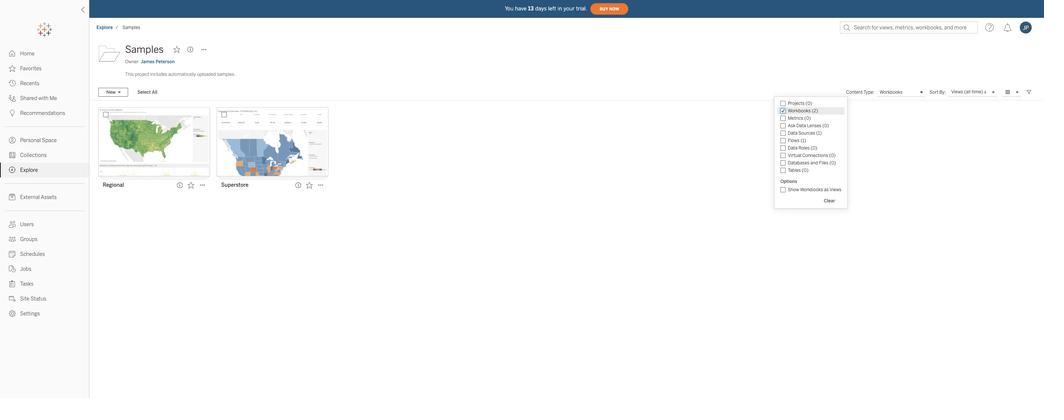 Task type: describe. For each thing, give the bounding box(es) containing it.
explore for explore /
[[96, 25, 113, 30]]

buy
[[600, 7, 608, 11]]

clear button
[[815, 197, 844, 206]]

sort
[[930, 90, 938, 95]]

this
[[125, 72, 134, 77]]

favorites link
[[0, 61, 89, 76]]

by text only_f5he34f image for tasks
[[9, 281, 16, 287]]

site status link
[[0, 292, 89, 306]]

Search for views, metrics, workbooks, and more text field
[[840, 22, 978, 34]]

new
[[106, 90, 116, 95]]

shared with me
[[20, 95, 57, 102]]

users
[[20, 222, 34, 228]]

by text only_f5he34f image for collections
[[9, 152, 16, 159]]

you have 13 days left in your trial.
[[505, 5, 587, 12]]

project
[[135, 72, 149, 77]]

select all button
[[133, 88, 162, 97]]

regional
[[103, 182, 124, 188]]

files
[[819, 160, 828, 166]]

content type:
[[846, 90, 875, 95]]

lenses
[[807, 123, 821, 128]]

owner
[[125, 59, 139, 64]]

buy now button
[[590, 3, 629, 15]]

recommendations
[[20, 110, 65, 117]]

views inside options show workbooks as views
[[830, 187, 841, 192]]

superstore
[[221, 182, 248, 188]]

by text only_f5he34f image for shared with me
[[9, 95, 16, 102]]

0 right projects
[[808, 101, 810, 106]]

james
[[141, 59, 155, 64]]

by:
[[939, 90, 946, 95]]

( right flows
[[801, 138, 802, 143]]

in
[[558, 5, 562, 12]]

you
[[505, 5, 514, 12]]

your
[[564, 5, 575, 12]]

show
[[788, 187, 799, 192]]

home
[[20, 51, 35, 57]]

jobs link
[[0, 262, 89, 277]]

roles
[[799, 146, 810, 151]]

workbooks inside projects ( 0 ) workbooks ( 2 ) metrics ( 0 ) ask data lenses ( 0 ) data sources ( 1 ) flows ( 1 ) data roles ( 0 ) virtual connections ( 0 ) databases and files ( 0 ) tables ( 0 )
[[788, 108, 811, 114]]

have
[[515, 5, 527, 12]]

by text only_f5he34f image for settings
[[9, 311, 16, 317]]

owner james peterson
[[125, 59, 175, 64]]

by text only_f5he34f image for favorites
[[9, 65, 16, 72]]

options show workbooks as views
[[780, 179, 841, 192]]

as
[[824, 187, 829, 192]]

select all
[[137, 90, 157, 95]]

1 vertical spatial 1
[[802, 138, 804, 143]]

( right tables
[[802, 168, 804, 173]]

0 right lenses
[[824, 123, 827, 128]]

by text only_f5he34f image for users
[[9, 221, 16, 228]]

clear
[[824, 198, 835, 204]]

shared
[[20, 95, 37, 102]]

recents
[[20, 80, 39, 87]]

by text only_f5he34f image for external assets
[[9, 194, 16, 201]]

samples.
[[217, 72, 235, 77]]

workbooks button
[[877, 88, 925, 97]]

new button
[[98, 88, 128, 97]]

status
[[31, 296, 46, 302]]

with
[[38, 95, 48, 102]]

metrics
[[788, 116, 803, 121]]

sort by:
[[930, 90, 946, 95]]

personal
[[20, 137, 41, 144]]

0 vertical spatial data
[[796, 123, 806, 128]]

options
[[780, 179, 797, 184]]

includes
[[150, 72, 167, 77]]

virtual
[[788, 153, 801, 158]]

tables
[[788, 168, 801, 173]]

(all-
[[964, 89, 972, 95]]

recents link
[[0, 76, 89, 91]]

1 vertical spatial samples
[[125, 44, 164, 55]]

select
[[137, 90, 151, 95]]

13
[[528, 5, 534, 12]]

collections
[[20, 152, 47, 159]]

groups link
[[0, 232, 89, 247]]

project image
[[98, 42, 121, 64]]

by text only_f5he34f image for recommendations
[[9, 110, 16, 117]]

explore /
[[96, 25, 118, 30]]

by text only_f5he34f image for schedules
[[9, 251, 16, 258]]

sources
[[799, 131, 815, 136]]

home link
[[0, 46, 89, 61]]

main navigation. press the up and down arrow keys to access links. element
[[0, 46, 89, 321]]

samples element
[[120, 25, 142, 30]]

flows
[[788, 138, 800, 143]]

buy now
[[600, 7, 619, 11]]

explore for explore
[[20, 167, 38, 174]]

databases
[[788, 160, 809, 166]]

0 up lenses
[[806, 116, 809, 121]]



Task type: vqa. For each thing, say whether or not it's contained in the screenshot.
CONNECT TO DATA
no



Task type: locate. For each thing, give the bounding box(es) containing it.
2
[[814, 108, 816, 114]]

( up lenses
[[812, 108, 814, 114]]

explore left /
[[96, 25, 113, 30]]

7 by text only_f5he34f image from the top
[[9, 236, 16, 243]]

0 horizontal spatial views
[[830, 187, 841, 192]]

explore link left /
[[96, 25, 113, 31]]

6 by text only_f5he34f image from the top
[[9, 167, 16, 174]]

collections link
[[0, 148, 89, 163]]

workbooks left as
[[800, 187, 823, 192]]

site status
[[20, 296, 46, 302]]

explore
[[96, 25, 113, 30], [20, 167, 38, 174]]

views inside dropdown button
[[951, 89, 963, 95]]

2 by text only_f5he34f image from the top
[[9, 137, 16, 144]]

by text only_f5he34f image left settings
[[9, 311, 16, 317]]

2 by text only_f5he34f image from the top
[[9, 65, 16, 72]]

me
[[50, 95, 57, 102]]

0 right connections
[[831, 153, 834, 158]]

left
[[548, 5, 556, 12]]

by text only_f5he34f image inside schedules link
[[9, 251, 16, 258]]

users link
[[0, 217, 89, 232]]

0 vertical spatial workbooks
[[880, 90, 903, 95]]

0 vertical spatial explore
[[96, 25, 113, 30]]

1 up roles
[[802, 138, 804, 143]]

1 horizontal spatial views
[[951, 89, 963, 95]]

by text only_f5he34f image inside jobs "link"
[[9, 266, 16, 273]]

jobs
[[20, 266, 31, 273]]

explore link down collections
[[0, 163, 89, 178]]

views left (all-
[[951, 89, 963, 95]]

views (all-time) button
[[948, 88, 997, 97]]

and
[[810, 160, 818, 166]]

by text only_f5he34f image inside "recommendations" link
[[9, 110, 16, 117]]

0 right files
[[831, 160, 834, 166]]

4 by text only_f5he34f image from the top
[[9, 110, 16, 117]]

content type: group
[[777, 100, 844, 174]]

workbooks right type:
[[880, 90, 903, 95]]

projects
[[788, 101, 805, 106]]

by text only_f5he34f image left schedules
[[9, 251, 16, 258]]

4 by text only_f5he34f image from the top
[[9, 221, 16, 228]]

external assets
[[20, 194, 57, 201]]

0 up connections
[[813, 146, 815, 151]]

( right projects
[[806, 101, 808, 106]]

0 horizontal spatial explore
[[20, 167, 38, 174]]

1 vertical spatial data
[[788, 131, 798, 136]]

1 vertical spatial explore
[[20, 167, 38, 174]]

10 by text only_f5he34f image from the top
[[9, 296, 16, 302]]

9 by text only_f5he34f image from the top
[[9, 281, 16, 287]]

favorites
[[20, 66, 42, 72]]

3 by text only_f5he34f image from the top
[[9, 194, 16, 201]]

( right roles
[[811, 146, 813, 151]]

trial.
[[576, 5, 587, 12]]

now
[[609, 7, 619, 11]]

1 by text only_f5he34f image from the top
[[9, 50, 16, 57]]

peterson
[[156, 59, 175, 64]]

1
[[818, 131, 820, 136], [802, 138, 804, 143]]

by text only_f5he34f image inside users link
[[9, 221, 16, 228]]

0 horizontal spatial explore link
[[0, 163, 89, 178]]

by text only_f5he34f image inside recents link
[[9, 80, 16, 87]]

schedules
[[20, 251, 45, 258]]

1 vertical spatial workbooks
[[788, 108, 811, 114]]

( down lenses
[[816, 131, 818, 136]]

)
[[810, 101, 812, 106], [816, 108, 818, 114], [809, 116, 811, 121], [827, 123, 829, 128], [820, 131, 822, 136], [804, 138, 806, 143], [815, 146, 817, 151], [834, 153, 836, 158], [834, 160, 836, 166], [807, 168, 808, 173]]

samples right /
[[123, 25, 140, 30]]

0 vertical spatial 1
[[818, 131, 820, 136]]

personal space
[[20, 137, 57, 144]]

( right files
[[830, 160, 831, 166]]

3 by text only_f5he34f image from the top
[[9, 95, 16, 102]]

by text only_f5he34f image inside tasks link
[[9, 281, 16, 287]]

connections
[[802, 153, 828, 158]]

( right metrics
[[804, 116, 806, 121]]

external
[[20, 194, 40, 201]]

by text only_f5he34f image inside personal space link
[[9, 137, 16, 144]]

1 vertical spatial views
[[830, 187, 841, 192]]

1 down lenses
[[818, 131, 820, 136]]

by text only_f5he34f image
[[9, 50, 16, 57], [9, 65, 16, 72], [9, 95, 16, 102], [9, 110, 16, 117], [9, 152, 16, 159], [9, 167, 16, 174], [9, 236, 16, 243], [9, 266, 16, 273], [9, 281, 16, 287], [9, 296, 16, 302]]

time)
[[972, 89, 983, 95]]

settings link
[[0, 306, 89, 321]]

tasks
[[20, 281, 33, 287]]

navigation panel element
[[0, 22, 89, 321]]

this project includes automatically uploaded samples.
[[125, 72, 235, 77]]

by text only_f5he34f image left users
[[9, 221, 16, 228]]

automatically
[[168, 72, 196, 77]]

8 by text only_f5he34f image from the top
[[9, 266, 16, 273]]

by text only_f5he34f image for site status
[[9, 296, 16, 302]]

by text only_f5he34f image for personal space
[[9, 137, 16, 144]]

by text only_f5he34f image for explore
[[9, 167, 16, 174]]

by text only_f5he34f image for recents
[[9, 80, 16, 87]]

by text only_f5he34f image inside collections link
[[9, 152, 16, 159]]

groups
[[20, 236, 38, 243]]

by text only_f5he34f image inside settings link
[[9, 311, 16, 317]]

space
[[42, 137, 57, 144]]

projects ( 0 ) workbooks ( 2 ) metrics ( 0 ) ask data lenses ( 0 ) data sources ( 1 ) flows ( 1 ) data roles ( 0 ) virtual connections ( 0 ) databases and files ( 0 ) tables ( 0 )
[[788, 101, 836, 173]]

by text only_f5he34f image for home
[[9, 50, 16, 57]]

(
[[806, 101, 808, 106], [812, 108, 814, 114], [804, 116, 806, 121], [823, 123, 824, 128], [816, 131, 818, 136], [801, 138, 802, 143], [811, 146, 813, 151], [829, 153, 831, 158], [830, 160, 831, 166], [802, 168, 804, 173]]

by text only_f5he34f image inside favorites link
[[9, 65, 16, 72]]

1 vertical spatial explore link
[[0, 163, 89, 178]]

shared with me link
[[0, 91, 89, 106]]

external assets link
[[0, 190, 89, 205]]

1 by text only_f5he34f image from the top
[[9, 80, 16, 87]]

tasks link
[[0, 277, 89, 292]]

by text only_f5he34f image inside shared with me "link"
[[9, 95, 16, 102]]

workbooks down projects
[[788, 108, 811, 114]]

data down ask
[[788, 131, 798, 136]]

by text only_f5he34f image inside site status link
[[9, 296, 16, 302]]

by text only_f5he34f image for groups
[[9, 236, 16, 243]]

0 down databases
[[804, 168, 807, 173]]

schedules link
[[0, 247, 89, 262]]

explore down collections
[[20, 167, 38, 174]]

0 vertical spatial samples
[[123, 25, 140, 30]]

by text only_f5he34f image for jobs
[[9, 266, 16, 273]]

by text only_f5he34f image left "recents"
[[9, 80, 16, 87]]

samples
[[123, 25, 140, 30], [125, 44, 164, 55]]

by text only_f5he34f image inside home link
[[9, 50, 16, 57]]

all
[[152, 90, 157, 95]]

views
[[951, 89, 963, 95], [830, 187, 841, 192]]

uploaded
[[197, 72, 216, 77]]

1 horizontal spatial explore link
[[96, 25, 113, 31]]

james peterson link
[[141, 58, 175, 65]]

1 horizontal spatial explore
[[96, 25, 113, 30]]

views right as
[[830, 187, 841, 192]]

explore inside main navigation. press the up and down arrow keys to access links. "element"
[[20, 167, 38, 174]]

recommendations link
[[0, 106, 89, 121]]

site
[[20, 296, 29, 302]]

0 horizontal spatial 1
[[802, 138, 804, 143]]

( right lenses
[[823, 123, 824, 128]]

5 by text only_f5he34f image from the top
[[9, 251, 16, 258]]

data down flows
[[788, 146, 798, 151]]

by text only_f5he34f image inside groups link
[[9, 236, 16, 243]]

( right connections
[[829, 153, 831, 158]]

2 vertical spatial data
[[788, 146, 798, 151]]

by text only_f5he34f image left external
[[9, 194, 16, 201]]

ask
[[788, 123, 795, 128]]

data up sources
[[796, 123, 806, 128]]

type:
[[864, 90, 875, 95]]

by text only_f5he34f image left personal
[[9, 137, 16, 144]]

days
[[535, 5, 547, 12]]

views (all-time)
[[951, 89, 983, 95]]

by text only_f5he34f image inside external assets link
[[9, 194, 16, 201]]

1 horizontal spatial 1
[[818, 131, 820, 136]]

workbooks inside dropdown button
[[880, 90, 903, 95]]

settings
[[20, 311, 40, 317]]

samples up james
[[125, 44, 164, 55]]

5 by text only_f5he34f image from the top
[[9, 152, 16, 159]]

0 vertical spatial explore link
[[96, 25, 113, 31]]

grid view image
[[1005, 89, 1011, 96]]

0 vertical spatial views
[[951, 89, 963, 95]]

personal space link
[[0, 133, 89, 148]]

6 by text only_f5he34f image from the top
[[9, 311, 16, 317]]

workbooks inside options show workbooks as views
[[800, 187, 823, 192]]

by text only_f5he34f image
[[9, 80, 16, 87], [9, 137, 16, 144], [9, 194, 16, 201], [9, 221, 16, 228], [9, 251, 16, 258], [9, 311, 16, 317]]

assets
[[41, 194, 57, 201]]

2 vertical spatial workbooks
[[800, 187, 823, 192]]

content
[[846, 90, 863, 95]]



